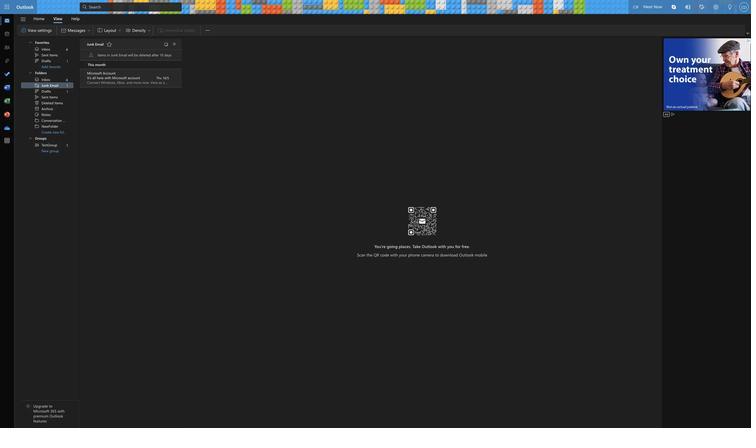 Task type: locate. For each thing, give the bounding box(es) containing it.
 button inside folders "tree item"
[[23, 69, 35, 76]]

this
[[88, 62, 94, 67]]

 sent items
[[35, 53, 58, 57]]

message list section
[[80, 37, 182, 428]]

1  button from the top
[[23, 39, 35, 46]]

2 vertical spatial email
[[50, 83, 58, 88]]

1 up  sent items  deleted items  archive  notes  conversation history  newfolder
[[67, 89, 68, 94]]

1 4 from the top
[[66, 47, 68, 52]]

to right upgrade
[[49, 404, 52, 409]]

with right here
[[105, 75, 111, 80]]

set your advertising preferences image
[[671, 112, 676, 117]]

0 vertical spatial drafts
[[42, 59, 51, 63]]

 down the  favorites
[[35, 53, 39, 57]]


[[21, 28, 27, 33]]

sent for  sent items
[[42, 53, 48, 57]]

1 vertical spatial 4
[[66, 77, 68, 82]]

calendar image
[[4, 31, 10, 37]]

0 vertical spatial to
[[435, 252, 439, 258]]

tree containing 
[[21, 77, 74, 135]]

4
[[66, 47, 68, 52], [66, 77, 68, 82]]

notes
[[42, 112, 51, 117]]

 button down 
[[23, 39, 35, 46]]

microsoft
[[87, 71, 102, 75], [112, 75, 127, 80], [33, 409, 49, 414]]

 drafts for sent items
[[35, 89, 51, 94]]

messages
[[68, 27, 85, 33]]

microsoft account
[[87, 71, 116, 75]]

tree item up add favorite tree item in the top left of the page
[[21, 52, 73, 58]]


[[35, 59, 39, 63], [35, 89, 39, 94]]

 inside  messages 
[[87, 29, 91, 32]]

premium features image
[[26, 405, 30, 409]]

4 down folders "tree item"
[[66, 77, 68, 82]]

0 vertical spatial view
[[53, 16, 62, 21]]

1 vertical spatial view
[[28, 27, 36, 33]]

tree item down notes
[[21, 118, 74, 123]]

 drafts up add
[[35, 59, 51, 63]]

1 vertical spatial 
[[35, 89, 39, 94]]

 up 
[[35, 95, 39, 99]]

junk inside the junk email 
[[87, 42, 94, 47]]

home
[[33, 16, 44, 21]]

settings
[[38, 27, 52, 33]]

folders
[[35, 70, 47, 75]]

email down folders "tree item"
[[50, 83, 58, 88]]

0 vertical spatial junk
[[87, 42, 94, 47]]

junk
[[87, 42, 94, 47], [111, 53, 118, 57], [42, 83, 49, 88]]

 left favorites
[[29, 41, 32, 44]]

2 inbox from the top
[[42, 77, 50, 82]]

tree item down 'archive'
[[21, 112, 73, 118]]

thu 10/5
[[156, 76, 169, 80]]

12 tree item from the top
[[21, 123, 73, 129]]

11 tree item from the top
[[21, 118, 74, 123]]

items up deleted
[[49, 95, 58, 99]]


[[747, 32, 750, 35]]

with inside message list no items selected list box
[[105, 75, 111, 80]]

 left folders
[[29, 71, 32, 75]]


[[672, 5, 677, 9]]

 down 
[[35, 89, 39, 94]]

tree item up 'archive'
[[21, 100, 73, 106]]

1 vertical spatial  drafts
[[35, 89, 51, 94]]

sent up add
[[42, 53, 48, 57]]

1 sent from the top
[[42, 53, 48, 57]]

6 tree item from the top
[[21, 88, 73, 94]]

0 horizontal spatial microsoft
[[33, 409, 49, 414]]

 right density
[[148, 29, 151, 32]]

 left the ""
[[118, 29, 122, 32]]

1 vertical spatial tree
[[21, 77, 74, 135]]

to
[[435, 252, 439, 258], [49, 404, 52, 409]]

1 drafts from the top
[[42, 59, 51, 63]]

 button inside favorites tree item
[[23, 39, 35, 46]]

0 vertical spatial  drafts
[[35, 59, 51, 63]]

email inside tree
[[50, 83, 58, 88]]

tree item down folders "tree item"
[[21, 83, 73, 88]]

account
[[103, 71, 116, 75]]

10 tree item from the top
[[21, 112, 73, 118]]

features
[[33, 419, 47, 424]]

 inside  folders
[[29, 71, 32, 75]]

drafts down  junk email
[[42, 89, 51, 94]]

with down "going"
[[390, 252, 398, 258]]

 for  sent items
[[35, 53, 39, 57]]

1 horizontal spatial email
[[95, 42, 104, 47]]

sent inside  sent items  deleted items  archive  notes  conversation history  newfolder
[[42, 95, 48, 99]]


[[172, 42, 177, 47]]

 up 
[[35, 77, 39, 82]]

mail image
[[4, 18, 10, 24]]

2  button from the top
[[23, 69, 35, 76]]

in
[[107, 53, 110, 57]]

sent up deleted
[[42, 95, 48, 99]]

1 inbox from the top
[[42, 47, 50, 51]]

 button for folders
[[23, 69, 35, 76]]

0 vertical spatial 
[[35, 59, 39, 63]]

this month
[[88, 62, 106, 67]]

outlook down free.
[[459, 252, 474, 258]]

 for  sent items  deleted items  archive  notes  conversation history  newfolder
[[35, 95, 39, 99]]

2  from the top
[[35, 77, 39, 82]]

tab list containing home
[[29, 14, 84, 23]]

 junk email
[[35, 83, 58, 88]]

qr
[[374, 252, 379, 258]]


[[35, 112, 39, 117]]

4 tree item from the top
[[21, 77, 73, 83]]

 down  sent items
[[35, 59, 39, 63]]

application containing outlook
[[0, 0, 751, 429]]

2 sent from the top
[[42, 95, 48, 99]]

tree item up  sent items
[[21, 46, 73, 52]]

junk right 
[[42, 83, 49, 88]]

2 vertical spatial  button
[[23, 135, 35, 141]]

 button
[[709, 0, 723, 15]]

items left in
[[98, 53, 106, 57]]

view up 
[[53, 16, 62, 21]]

1 down folder
[[66, 143, 68, 148]]

 folders
[[29, 70, 47, 75]]

1 vertical spatial to
[[49, 404, 52, 409]]


[[87, 29, 91, 32], [118, 29, 122, 32], [148, 29, 151, 32], [29, 41, 32, 44], [29, 71, 32, 75], [29, 137, 32, 140]]

view inside button
[[53, 16, 62, 21]]

with right 365 on the bottom left of page
[[58, 409, 65, 414]]

tree item down  junk email
[[21, 88, 73, 94]]

email left will at the top left of page
[[119, 53, 127, 57]]

9 tree item from the top
[[21, 106, 73, 112]]

items inside message list section
[[98, 53, 106, 57]]

1 vertical spatial junk
[[111, 53, 118, 57]]

outlook
[[16, 4, 34, 10], [422, 244, 437, 249], [459, 252, 474, 258], [50, 414, 63, 419]]

2 1 from the top
[[67, 83, 68, 88]]

0 horizontal spatial view
[[28, 27, 36, 33]]

tree item up the new
[[21, 142, 73, 148]]

1 vertical spatial drafts
[[42, 89, 51, 94]]

0 horizontal spatial junk
[[42, 83, 49, 88]]

all
[[92, 75, 96, 80]]

1 vertical spatial sent
[[42, 95, 48, 99]]

2 horizontal spatial junk
[[111, 53, 118, 57]]

 drafts
[[35, 59, 51, 63], [35, 89, 51, 94]]

4 for sent items
[[66, 77, 68, 82]]

email left the  button
[[95, 42, 104, 47]]

 button
[[162, 40, 170, 48]]

 button left folders
[[23, 69, 35, 76]]

2  from the top
[[35, 124, 39, 129]]

 inbox
[[35, 47, 50, 51], [35, 77, 50, 82]]

1 vertical spatial  inbox
[[35, 77, 50, 82]]

premium
[[33, 414, 48, 419]]

inbox for add favorite
[[42, 47, 50, 51]]

inbox up  junk email
[[42, 77, 50, 82]]

tree item up the create
[[21, 123, 73, 129]]


[[634, 5, 638, 9]]

8 tree item from the top
[[21, 100, 73, 106]]

 left  in the top of the page
[[87, 29, 91, 32]]

days
[[165, 53, 172, 57]]

1
[[67, 59, 68, 63], [67, 83, 68, 88], [67, 89, 68, 94], [66, 143, 68, 148]]

view right 
[[28, 27, 36, 33]]

tree item up  junk email
[[21, 77, 73, 83]]

1 vertical spatial inbox
[[42, 77, 50, 82]]

2 drafts from the top
[[42, 89, 51, 94]]

with left you
[[438, 244, 446, 249]]

microsoft left account
[[112, 75, 127, 80]]

deleted
[[42, 101, 54, 105]]

outlook inside banner
[[16, 4, 34, 10]]

0 vertical spatial  inbox
[[35, 47, 50, 51]]

4 down 
[[66, 47, 68, 52]]

1 vertical spatial  button
[[23, 69, 35, 76]]


[[35, 107, 39, 111]]


[[35, 101, 39, 105]]

 inside the  density 
[[148, 29, 151, 32]]

folders tree item
[[21, 69, 73, 77]]

 inside  sent items  deleted items  archive  notes  conversation history  newfolder
[[35, 95, 39, 99]]

drafts
[[42, 59, 51, 63], [42, 89, 51, 94]]

2 4 from the top
[[66, 77, 68, 82]]

 drafts for add favorite
[[35, 59, 51, 63]]

0 vertical spatial email
[[95, 42, 104, 47]]

4 1 from the top
[[66, 143, 68, 148]]

 down the  favorites
[[35, 47, 39, 51]]

drafts for sent items
[[42, 89, 51, 94]]

1 horizontal spatial to
[[435, 252, 439, 258]]

 inbox down folders
[[35, 77, 50, 82]]

to right 'camera'
[[435, 252, 439, 258]]

0 vertical spatial tree
[[21, 37, 73, 70]]

view button
[[49, 14, 67, 23]]

 button up 
[[23, 135, 35, 141]]

5 tree item from the top
[[21, 83, 73, 88]]

 button for favorites
[[23, 39, 35, 46]]

scan
[[357, 252, 366, 258]]

mobile
[[475, 252, 488, 258]]

1 vertical spatial 
[[35, 124, 39, 129]]

sent for  sent items  deleted items  archive  notes  conversation history  newfolder
[[42, 95, 48, 99]]

tab list
[[29, 14, 84, 23]]

0 horizontal spatial to
[[49, 404, 52, 409]]

0 vertical spatial 
[[35, 53, 39, 57]]

1 tree from the top
[[21, 37, 73, 70]]

outlook up 
[[16, 4, 34, 10]]

1 horizontal spatial junk
[[87, 42, 94, 47]]

drafts for add favorite
[[42, 59, 51, 63]]

inbox
[[42, 47, 50, 51], [42, 77, 50, 82]]

 button
[[667, 0, 681, 14]]

drafts down  sent items
[[42, 59, 51, 63]]

 left groups
[[29, 137, 32, 140]]

0 vertical spatial 4
[[66, 47, 68, 52]]

layout
[[104, 27, 116, 33]]

outlook right premium
[[50, 414, 63, 419]]

now
[[654, 4, 662, 9]]

to inside you're going places. take outlook with you for free. scan the qr code with your phone camera to download outlook mobile
[[435, 252, 439, 258]]

 for sent items
[[35, 77, 39, 82]]

you're going places. take outlook with you for free. scan the qr code with your phone camera to download outlook mobile
[[357, 244, 488, 258]]

the
[[367, 252, 373, 258]]

tree item down  sent items
[[21, 58, 73, 64]]

1 horizontal spatial microsoft
[[87, 71, 102, 75]]


[[686, 5, 691, 9]]

1 horizontal spatial view
[[53, 16, 62, 21]]

10/5
[[163, 76, 169, 80]]

groups tree item
[[21, 135, 73, 142]]

1 vertical spatial 
[[35, 95, 39, 99]]

 button inside groups tree item
[[23, 135, 35, 141]]


[[35, 47, 39, 51], [35, 77, 39, 82]]

tree item down deleted
[[21, 106, 73, 112]]

1 1 from the top
[[67, 59, 68, 63]]

 button for groups
[[23, 135, 35, 141]]

 inbox down favorites
[[35, 47, 50, 51]]

with inside upgrade to microsoft 365 with premium outlook features
[[58, 409, 65, 414]]

sent
[[42, 53, 48, 57], [42, 95, 48, 99]]

1 right  junk email
[[67, 83, 68, 88]]

items right deleted
[[55, 101, 63, 105]]

to inside upgrade to microsoft 365 with premium outlook features
[[49, 404, 52, 409]]

1 vertical spatial 
[[35, 77, 39, 82]]

tree item up deleted
[[21, 94, 73, 100]]

folder
[[60, 130, 69, 135]]

items
[[49, 53, 58, 57], [98, 53, 106, 57], [49, 95, 58, 99], [55, 101, 63, 105]]

0 vertical spatial 
[[35, 118, 39, 123]]

2  from the top
[[35, 89, 39, 94]]

inbox up  sent items
[[42, 47, 50, 51]]

 drafts down  junk email
[[35, 89, 51, 94]]

 heading
[[87, 39, 114, 50]]

2  inbox from the top
[[35, 77, 50, 82]]

tab list inside application
[[29, 14, 84, 23]]

1 up add favorite tree item in the top left of the page
[[67, 59, 68, 63]]

junk up 
[[87, 42, 94, 47]]

2  from the top
[[35, 95, 39, 99]]

ad
[[665, 112, 669, 116]]

1 vertical spatial email
[[119, 53, 127, 57]]

13 tree item from the top
[[21, 142, 73, 148]]

2 tree from the top
[[21, 77, 74, 135]]

your
[[399, 252, 407, 258]]

0 vertical spatial 
[[35, 47, 39, 51]]

tree
[[21, 37, 73, 70], [21, 77, 74, 135]]

add favorite tree item
[[21, 64, 73, 70]]

2 vertical spatial junk
[[42, 83, 49, 88]]

 for add favorite
[[35, 47, 39, 51]]

 button
[[23, 39, 35, 46], [23, 69, 35, 76], [23, 135, 35, 141]]

0 vertical spatial  button
[[23, 39, 35, 46]]


[[61, 28, 67, 33]]

3  button from the top
[[23, 135, 35, 141]]

application
[[0, 0, 751, 429]]

1  from the top
[[35, 53, 39, 57]]

add favorite
[[42, 64, 61, 69]]

 button
[[746, 30, 751, 36]]

0 horizontal spatial email
[[50, 83, 58, 88]]

1  drafts from the top
[[35, 59, 51, 63]]

 search field
[[80, 0, 182, 13]]

tree item
[[21, 46, 73, 52], [21, 52, 73, 58], [21, 58, 73, 64], [21, 77, 73, 83], [21, 83, 73, 88], [21, 88, 73, 94], [21, 94, 73, 100], [21, 100, 73, 106], [21, 106, 73, 112], [21, 112, 73, 118], [21, 118, 74, 123], [21, 123, 73, 129], [21, 142, 73, 148]]

microsoft up features
[[33, 409, 49, 414]]

1  from the top
[[35, 59, 39, 63]]

2  drafts from the top
[[35, 89, 51, 94]]

0 vertical spatial inbox
[[42, 47, 50, 51]]

junk right in
[[111, 53, 118, 57]]

0 vertical spatial sent
[[42, 53, 48, 57]]

microsoft down this month
[[87, 71, 102, 75]]

1  inbox from the top
[[35, 47, 50, 51]]

1  from the top
[[35, 47, 39, 51]]



Task type: vqa. For each thing, say whether or not it's contained in the screenshot.


Task type: describe. For each thing, give the bounding box(es) containing it.
thu
[[156, 76, 162, 80]]

places.
[[399, 244, 412, 249]]

 button
[[695, 0, 709, 15]]

3 1 from the top
[[67, 89, 68, 94]]

camera
[[421, 252, 434, 258]]

3 tree item from the top
[[21, 58, 73, 64]]

message list no items selected list box
[[80, 61, 182, 428]]


[[35, 83, 39, 88]]

 inbox for sent items
[[35, 77, 50, 82]]

it's
[[87, 75, 91, 80]]

download
[[440, 252, 458, 258]]

favorite
[[49, 64, 61, 69]]

for
[[455, 244, 461, 249]]

outlook link
[[16, 0, 34, 14]]

this month heading
[[80, 61, 182, 69]]

 button
[[681, 0, 695, 15]]

 button
[[202, 25, 214, 36]]

co image
[[740, 2, 749, 12]]

inbox for sent items
[[42, 77, 50, 82]]

you
[[447, 244, 454, 249]]

new group
[[42, 149, 59, 153]]

outlook up 'camera'
[[422, 244, 437, 249]]

 button
[[105, 40, 114, 49]]

 for add favorite
[[35, 59, 39, 63]]

account
[[128, 75, 140, 80]]

you're
[[375, 244, 386, 249]]

view inside  view settings
[[28, 27, 36, 33]]

be
[[134, 53, 138, 57]]

tree item containing 
[[21, 83, 73, 88]]

meet now
[[644, 4, 662, 9]]

365
[[50, 409, 56, 414]]

 inside  layout 
[[118, 29, 122, 32]]

going
[[387, 244, 398, 249]]

meet
[[644, 4, 653, 9]]

upgrade
[[33, 404, 48, 409]]

groups
[[35, 136, 47, 141]]

testgroup
[[42, 143, 57, 147]]

group
[[50, 149, 59, 153]]

home button
[[29, 14, 49, 23]]

junk email 
[[87, 42, 112, 47]]

density
[[132, 27, 146, 33]]

layout group
[[94, 25, 152, 35]]


[[106, 42, 112, 47]]

newfolder
[[42, 124, 58, 129]]

onedrive image
[[4, 126, 10, 131]]

 layout 
[[97, 27, 122, 33]]


[[89, 53, 94, 57]]

 favorites
[[29, 40, 49, 45]]

2 horizontal spatial email
[[119, 53, 127, 57]]

items up favorite
[[49, 53, 58, 57]]


[[164, 42, 168, 47]]

take
[[413, 244, 421, 249]]

word image
[[4, 85, 10, 91]]


[[20, 16, 26, 22]]

here
[[97, 75, 104, 80]]

 inside " groups"
[[29, 137, 32, 140]]

2 horizontal spatial microsoft
[[112, 75, 127, 80]]

 testgroup
[[35, 143, 57, 147]]


[[205, 28, 211, 33]]

tree item containing 
[[21, 112, 73, 118]]


[[728, 5, 733, 9]]

tree item containing 
[[21, 142, 73, 148]]

microsoft inside upgrade to microsoft 365 with premium outlook features
[[33, 409, 49, 414]]

items in junk email will be deleted after 10 days
[[98, 53, 172, 57]]

10
[[160, 53, 164, 57]]

tree item containing 
[[21, 100, 73, 106]]

new group tree item
[[21, 148, 73, 154]]

 button
[[170, 40, 178, 48]]

people image
[[4, 45, 10, 51]]

 button
[[723, 0, 737, 15]]

 messages 
[[61, 27, 91, 33]]

deleted
[[139, 53, 151, 57]]

favorites tree item
[[21, 39, 73, 46]]

 inside the  favorites
[[29, 41, 32, 44]]

more apps image
[[4, 138, 10, 144]]

 density 
[[125, 27, 151, 33]]

after
[[152, 53, 159, 57]]

history
[[63, 118, 74, 123]]

 sent items  deleted items  archive  notes  conversation history  newfolder
[[35, 95, 74, 129]]

Search for email, meetings, files and more. field
[[88, 4, 178, 10]]

new
[[52, 130, 59, 135]]

outlook banner
[[0, 0, 751, 15]]

will
[[128, 53, 133, 57]]

2 tree item from the top
[[21, 52, 73, 58]]


[[714, 5, 719, 9]]

excel image
[[4, 99, 10, 104]]

1 tree item from the top
[[21, 46, 73, 52]]

powerpoint image
[[4, 112, 10, 118]]

left-rail-appbar navigation
[[1, 14, 13, 135]]

 view settings
[[21, 27, 52, 33]]

conversation
[[42, 118, 62, 123]]

month
[[95, 62, 106, 67]]

add
[[42, 64, 48, 69]]

help
[[71, 16, 80, 21]]

free.
[[462, 244, 470, 249]]

upgrade to microsoft 365 with premium outlook features
[[33, 404, 65, 424]]

files image
[[4, 58, 10, 64]]

 button
[[17, 14, 29, 24]]

 inbox for add favorite
[[35, 47, 50, 51]]

7 tree item from the top
[[21, 94, 73, 100]]

 for sent items
[[35, 89, 39, 94]]

email inside the junk email 
[[95, 42, 104, 47]]

it's all here with microsoft account
[[87, 75, 140, 80]]

code
[[380, 252, 389, 258]]

help button
[[67, 14, 84, 23]]


[[97, 28, 103, 33]]

4 for add favorite
[[66, 47, 68, 52]]

new
[[42, 149, 49, 153]]

1  from the top
[[35, 118, 39, 123]]


[[82, 4, 88, 10]]

favorites
[[35, 40, 49, 45]]

to do image
[[4, 72, 10, 78]]

outlook inside upgrade to microsoft 365 with premium outlook features
[[50, 414, 63, 419]]

archive
[[42, 107, 53, 111]]

tree item containing 
[[21, 106, 73, 112]]

junk inside tree
[[42, 83, 49, 88]]

tree containing favorites
[[21, 37, 73, 70]]

create new folder tree item
[[21, 129, 73, 135]]

 groups
[[29, 136, 47, 141]]


[[125, 28, 131, 33]]



